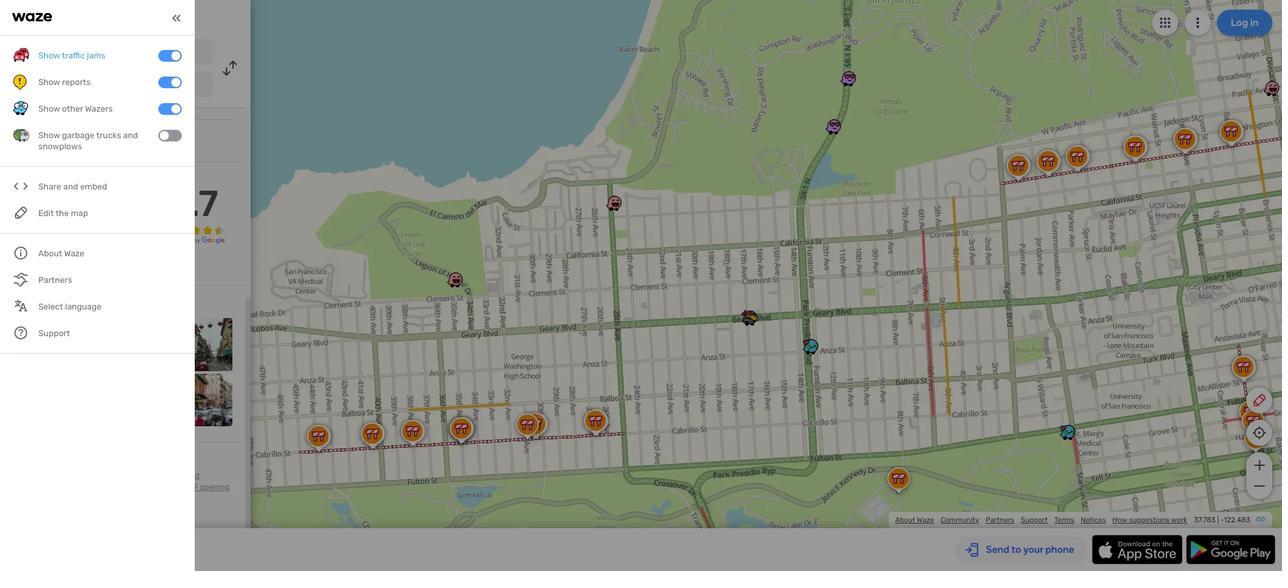 Task type: describe. For each thing, give the bounding box(es) containing it.
8 photos
[[13, 299, 51, 310]]

image 3 of chinatown, sf image
[[124, 318, 177, 371]]

francisco,
[[113, 81, 151, 90]]

chinatown, sf opening hours
[[13, 483, 230, 504]]

chinatown, sf opening hours link
[[13, 483, 230, 504]]

driving directions
[[78, 10, 173, 25]]

5 4 3 2 1
[[13, 189, 19, 242]]

5
[[13, 189, 18, 200]]

partners
[[986, 516, 1015, 525]]

work
[[1172, 516, 1188, 525]]

ca,
[[153, 81, 165, 90]]

chinatown, sf driving directions
[[13, 472, 200, 492]]

about
[[896, 516, 916, 525]]

zoom out image
[[1252, 479, 1268, 494]]

san francisco
[[47, 47, 107, 58]]

community
[[941, 516, 980, 525]]

summary
[[45, 172, 85, 183]]

zoom in image
[[1252, 458, 1268, 473]]

sf for opening
[[189, 483, 198, 492]]

chinatown, sf driving directions link
[[13, 472, 200, 492]]

francisco
[[66, 47, 107, 58]]

photos
[[21, 299, 51, 310]]

computer image
[[13, 133, 29, 149]]

review
[[13, 172, 43, 183]]

37.783
[[1195, 516, 1216, 525]]

chinatown, for opening
[[146, 483, 187, 492]]

and
[[63, 182, 78, 192]]

terms link
[[1055, 516, 1075, 525]]

how suggestions work link
[[1113, 516, 1188, 525]]

show
[[13, 262, 36, 273]]

-
[[1221, 516, 1224, 525]]

0 vertical spatial directions
[[119, 10, 173, 25]]

4
[[13, 200, 19, 211]]

usa
[[167, 81, 182, 90]]

san inside button
[[47, 47, 64, 58]]

pencil image
[[1252, 393, 1268, 409]]

chinatown
[[47, 80, 93, 91]]

image 8 of chinatown, sf image
[[180, 374, 233, 427]]

driving
[[78, 10, 117, 25]]

terms
[[1055, 516, 1075, 525]]

about waze community partners support terms notices how suggestions work
[[896, 516, 1188, 525]]



Task type: vqa. For each thing, say whether or not it's contained in the screenshot.
the top accident image
no



Task type: locate. For each thing, give the bounding box(es) containing it.
chinatown, inside chinatown, sf driving directions
[[120, 472, 162, 481]]

directions up hours
[[13, 483, 49, 492]]

1 horizontal spatial sf
[[189, 483, 198, 492]]

waze
[[917, 516, 935, 525]]

0 vertical spatial san
[[47, 47, 64, 58]]

driving
[[175, 472, 200, 481]]

1 horizontal spatial directions
[[119, 10, 173, 25]]

chinatown, inside chinatown, sf opening hours
[[146, 483, 187, 492]]

directions inside chinatown, sf driving directions
[[13, 483, 49, 492]]

san
[[47, 47, 64, 58], [98, 81, 112, 90]]

0 vertical spatial sf
[[163, 472, 173, 481]]

1 horizontal spatial san
[[98, 81, 112, 90]]

directions
[[119, 10, 173, 25], [13, 483, 49, 492]]

opening
[[200, 483, 230, 492]]

san inside chinatown san francisco, ca, usa
[[98, 81, 112, 90]]

americanchinatown.com link
[[39, 135, 144, 146]]

0 vertical spatial chinatown,
[[120, 472, 162, 481]]

3
[[13, 210, 18, 221]]

chinatown,
[[120, 472, 162, 481], [146, 483, 187, 492]]

san francisco button
[[38, 39, 213, 65]]

share and embed link
[[13, 174, 182, 200]]

san left francisco,
[[98, 81, 112, 90]]

0 horizontal spatial directions
[[13, 483, 49, 492]]

sf inside chinatown, sf driving directions
[[163, 472, 173, 481]]

chinatown san francisco, ca, usa
[[47, 80, 182, 91]]

code image
[[13, 179, 29, 195]]

current location image
[[13, 44, 29, 60]]

8
[[13, 299, 19, 310]]

chinatown, down driving
[[146, 483, 187, 492]]

embed
[[80, 182, 107, 192]]

image 1 of chinatown, sf image
[[13, 318, 66, 371]]

sf
[[163, 472, 173, 481], [189, 483, 198, 492]]

sf down driving
[[189, 483, 198, 492]]

hours
[[13, 495, 34, 504]]

americanchinatown.com
[[39, 135, 144, 146]]

share and embed
[[38, 182, 107, 192]]

san left francisco
[[47, 47, 64, 58]]

notices link
[[1081, 516, 1107, 525]]

1 vertical spatial sf
[[189, 483, 198, 492]]

suggestions
[[1129, 516, 1170, 525]]

reviews
[[39, 262, 71, 273]]

2
[[13, 220, 18, 231]]

1
[[13, 231, 17, 242]]

4.7
[[167, 183, 218, 225]]

37.783 | -122.483
[[1195, 516, 1251, 525]]

about waze link
[[896, 516, 935, 525]]

1 vertical spatial san
[[98, 81, 112, 90]]

sf left driving
[[163, 472, 173, 481]]

show reviews
[[13, 262, 71, 273]]

|
[[1218, 516, 1220, 525]]

image 4 of chinatown, sf image
[[180, 318, 233, 371]]

review summary
[[13, 172, 85, 183]]

support
[[1021, 516, 1048, 525]]

0 horizontal spatial sf
[[163, 472, 173, 481]]

support link
[[1021, 516, 1048, 525]]

1 vertical spatial directions
[[13, 483, 49, 492]]

chinatown, for driving
[[120, 472, 162, 481]]

share
[[38, 182, 61, 192]]

0 horizontal spatial san
[[47, 47, 64, 58]]

partners link
[[986, 516, 1015, 525]]

location image
[[13, 77, 29, 92]]

how
[[1113, 516, 1128, 525]]

directions up san francisco button at the top of page
[[119, 10, 173, 25]]

notices
[[1081, 516, 1107, 525]]

link image
[[1256, 514, 1266, 525]]

122.483
[[1224, 516, 1251, 525]]

community link
[[941, 516, 980, 525]]

sf inside chinatown, sf opening hours
[[189, 483, 198, 492]]

sf for driving
[[163, 472, 173, 481]]

image 2 of chinatown, sf image
[[69, 318, 121, 371]]

1 vertical spatial chinatown,
[[146, 483, 187, 492]]

chinatown, up chinatown, sf opening hours
[[120, 472, 162, 481]]



